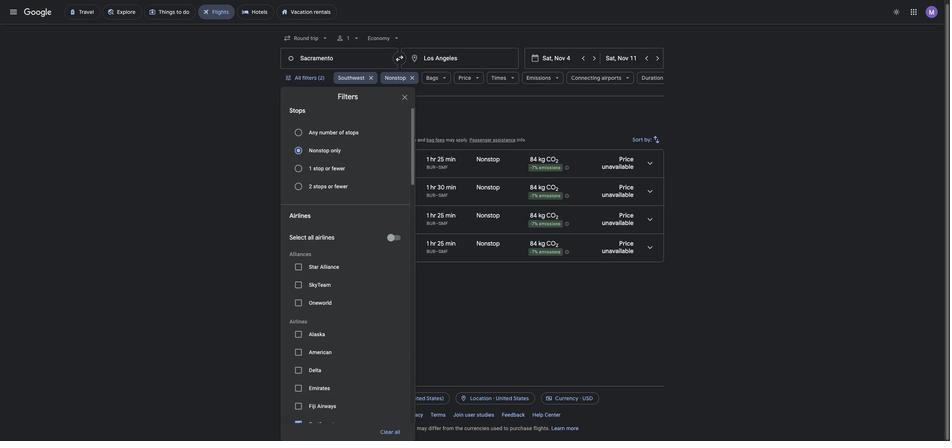 Task type: describe. For each thing, give the bounding box(es) containing it.
terms link
[[427, 409, 450, 421]]

user
[[465, 412, 476, 418]]

clear
[[380, 429, 394, 436]]

- for 'total duration 1 hr 25 min.' element related to flight details. leaves hollywood burbank airport at 8:05 pm on saturday, november 11 and arrives at sacramento international airport at 9:30 pm on saturday, november 11. image
[[531, 250, 532, 255]]

nonstop flight. element for 'total duration 1 hr 25 min.' element related to the "flight details. leaves hollywood burbank airport at 7:20 am on saturday, november 11 and arrives at sacramento international airport at 8:45 am on saturday, november 11." icon
[[477, 156, 500, 165]]

-7% emissions for 'total duration 1 hr 25 min.' element related to the "flight details. leaves hollywood burbank airport at 7:20 am on saturday, november 11 and arrives at sacramento international airport at 8:45 am on saturday, november 11." icon nonstop flight. element
[[531, 165, 561, 171]]

1 currencies from the left
[[391, 426, 416, 432]]

84 kg co 2 for the "flight details. leaves hollywood burbank airport at 7:20 am on saturday, november 11 and arrives at sacramento international airport at 8:45 am on saturday, november 11." icon
[[530, 156, 559, 165]]

and
[[418, 138, 426, 143]]

hr for 'total duration 1 hr 25 min.' element related to flight details. leaves hollywood burbank airport at 8:05 pm on saturday, november 11 and arrives at sacramento international airport at 9:30 pm on saturday, november 11. image
[[431, 240, 436, 248]]

nonstop for nonstop only
[[309, 148, 330, 154]]

return
[[362, 106, 378, 113]]

bur for 'total duration 1 hr 25 min.' element related to flight details. leaves hollywood burbank airport at 8:05 pm on saturday, november 11 and arrives at sacramento international airport at 9:30 pm on saturday, november 11. image
[[427, 249, 436, 254]]

leaves hollywood burbank airport at 11:20 am on saturday, november 11 and arrives at sacramento international airport at 12:50 pm on saturday, november 11. element
[[316, 184, 371, 191]]

or for stops
[[328, 184, 333, 190]]

airlines
[[315, 234, 335, 242]]

1 vertical spatial may
[[417, 426, 427, 432]]

southwest inside returning flights main content
[[316, 165, 338, 170]]

connecting airports
[[572, 75, 622, 81]]

join
[[454, 412, 464, 418]]

bag fees button
[[427, 138, 445, 143]]

co for total duration 1 hr 30 min. element nonstop flight. element
[[547, 184, 556, 191]]

of
[[339, 130, 344, 136]]

terms
[[431, 412, 446, 418]]

1 button
[[334, 29, 364, 47]]

price for the "flight details. leaves hollywood burbank airport at 7:20 am on saturday, november 11 and arrives at sacramento international airport at 8:45 am on saturday, november 11." icon
[[620, 156, 634, 163]]

by:
[[645, 136, 652, 143]]

stop
[[314, 166, 324, 172]]

help
[[533, 412, 544, 418]]

– for the "flight details. leaves hollywood burbank airport at 7:20 am on saturday, november 11 and arrives at sacramento international airport at 8:45 am on saturday, november 11." icon
[[436, 165, 439, 170]]

close dialog image
[[401, 93, 410, 102]]

duration button
[[638, 69, 676, 87]]

sort by: button
[[630, 131, 664, 149]]

unavailable for flight details. leaves hollywood burbank airport at 11:20 am on saturday, november 11 and arrives at sacramento international airport at 12:50 pm on saturday, november 11. icon
[[602, 191, 634, 199]]

privacy
[[406, 412, 423, 418]]

84 for 'total duration 1 hr 25 min.' element related to the "flight details. leaves hollywood burbank airport at 7:20 am on saturday, november 11 and arrives at sacramento international airport at 8:45 am on saturday, november 11." icon
[[530, 156, 537, 163]]

84 kg co 2 for flight details. leaves hollywood burbank airport at 5:40 pm on saturday, november 11 and arrives at sacramento international airport at 7:05 pm on saturday, november 11. icon
[[530, 212, 559, 221]]

apply.
[[456, 138, 469, 143]]

alliance
[[320, 264, 339, 270]]

1 inside 1 hr 30 min bur – smf
[[427, 184, 429, 191]]

fiji
[[309, 404, 316, 410]]

nonstop flight. element for total duration 1 hr 30 min. element
[[477, 184, 500, 193]]

2 fees from the left
[[436, 138, 445, 143]]

alliances
[[290, 251, 312, 257]]

choose return to sacramento
[[341, 106, 416, 113]]

airlines for filters
[[290, 212, 311, 220]]

times button
[[487, 69, 519, 87]]

min for the "flight details. leaves hollywood burbank airport at 7:20 am on saturday, november 11 and arrives at sacramento international airport at 8:45 am on saturday, november 11." icon
[[446, 156, 456, 163]]

Return text field
[[606, 48, 641, 69]]

bags
[[427, 75, 439, 81]]

flights.
[[534, 426, 550, 432]]

price unavailable for flight details. leaves hollywood burbank airport at 11:20 am on saturday, november 11 and arrives at sacramento international airport at 12:50 pm on saturday, november 11. icon
[[602, 184, 634, 199]]

price inside popup button
[[459, 75, 472, 81]]

7% for total duration 1 hr 30 min. element
[[532, 193, 538, 199]]

min for flight details. leaves hollywood burbank airport at 8:05 pm on saturday, november 11 and arrives at sacramento international airport at 9:30 pm on saturday, november 11. image
[[446, 240, 456, 248]]

nonstop for nonstop flight. element associated with 'total duration 1 hr 25 min.' element related to flight details. leaves hollywood burbank airport at 8:05 pm on saturday, november 11 and arrives at sacramento international airport at 9:30 pm on saturday, november 11. image
[[477, 240, 500, 248]]

from
[[443, 426, 454, 432]]

nonstop for total duration 1 hr 30 min. element nonstop flight. element
[[477, 184, 500, 191]]

star
[[309, 264, 319, 270]]

Departure time: 8:05 PM. text field
[[316, 240, 338, 248]]

to inside returning flights main content
[[379, 106, 384, 113]]

prices include required taxes + fees for 1 adult. optional charges and bag fees may apply. passenger assistance
[[281, 138, 516, 143]]

7% for flight details. leaves hollywood burbank airport at 5:40 pm on saturday, november 11 and arrives at sacramento international airport at 7:05 pm on saturday, november 11. icon 'total duration 1 hr 25 min.' element
[[532, 222, 538, 227]]

30
[[438, 184, 445, 191]]

displayed currencies may differ from the currencies used to purchase flights. learn more
[[366, 426, 579, 432]]

kg for total duration 1 hr 30 min. element nonstop flight. element
[[539, 184, 545, 191]]

nonstop for nonstop flight. element related to flight details. leaves hollywood burbank airport at 5:40 pm on saturday, november 11 and arrives at sacramento international airport at 7:05 pm on saturday, november 11. icon 'total duration 1 hr 25 min.' element
[[477, 212, 500, 220]]

unavailable for the "flight details. leaves hollywood burbank airport at 7:20 am on saturday, november 11 and arrives at sacramento international airport at 8:45 am on saturday, november 11." icon
[[602, 163, 634, 171]]

total duration 1 hr 25 min. element for the "flight details. leaves hollywood burbank airport at 7:20 am on saturday, november 11 and arrives at sacramento international airport at 8:45 am on saturday, november 11." icon
[[427, 156, 477, 165]]

0 vertical spatial stops
[[346, 130, 359, 136]]

stops option group
[[290, 124, 401, 196]]

flight details. leaves hollywood burbank airport at 8:05 pm on saturday, november 11 and arrives at sacramento international airport at 9:30 pm on saturday, november 11. image
[[642, 239, 660, 257]]

7% for 'total duration 1 hr 25 min.' element related to flight details. leaves hollywood burbank airport at 8:05 pm on saturday, november 11 and arrives at sacramento international airport at 9:30 pm on saturday, november 11. image
[[532, 250, 538, 255]]

select
[[290, 234, 307, 242]]

nonstop flight. element for flight details. leaves hollywood burbank airport at 5:40 pm on saturday, november 11 and arrives at sacramento international airport at 7:05 pm on saturday, november 11. icon 'total duration 1 hr 25 min.' element
[[477, 212, 500, 221]]

8:05 pm
[[316, 240, 338, 248]]

25 for 'total duration 1 hr 25 min.' element related to flight details. leaves hollywood burbank airport at 8:05 pm on saturday, november 11 and arrives at sacramento international airport at 9:30 pm on saturday, november 11. image
[[438, 240, 444, 248]]

price for flight details. leaves hollywood burbank airport at 11:20 am on saturday, november 11 and arrives at sacramento international airport at 12:50 pm on saturday, november 11. icon
[[620, 184, 634, 191]]

emirates
[[309, 386, 330, 392]]

oneworld
[[309, 300, 332, 306]]

filters
[[338, 92, 358, 102]]

– for flight details. leaves hollywood burbank airport at 5:40 pm on saturday, november 11 and arrives at sacramento international airport at 7:05 pm on saturday, november 11. icon
[[436, 221, 439, 226]]

more
[[567, 426, 579, 432]]

choose
[[341, 106, 361, 113]]

emissions for flight details. leaves hollywood burbank airport at 11:20 am on saturday, november 11 and arrives at sacramento international airport at 12:50 pm on saturday, november 11. icon
[[539, 193, 561, 199]]

alaska
[[309, 332, 325, 338]]

price unavailable for the "flight details. leaves hollywood burbank airport at 7:20 am on saturday, november 11 and arrives at sacramento international airport at 8:45 am on saturday, november 11." icon
[[602, 156, 634, 171]]

7% for 'total duration 1 hr 25 min.' element related to the "flight details. leaves hollywood burbank airport at 7:20 am on saturday, november 11 and arrives at sacramento international airport at 8:45 am on saturday, november 11." icon
[[532, 165, 538, 171]]

prices
[[281, 138, 294, 143]]

all filters (2)
[[295, 75, 325, 81]]

emissions for flight details. leaves hollywood burbank airport at 5:40 pm on saturday, november 11 and arrives at sacramento international airport at 7:05 pm on saturday, november 11. icon
[[539, 222, 561, 227]]

stops
[[290, 107, 306, 115]]

fewer for 1 stop or fewer
[[332, 166, 345, 172]]

sort
[[633, 136, 644, 143]]

84 kg co 2 for flight details. leaves hollywood burbank airport at 8:05 pm on saturday, november 11 and arrives at sacramento international airport at 9:30 pm on saturday, november 11. image
[[530, 240, 559, 249]]

co for nonstop flight. element related to flight details. leaves hollywood burbank airport at 5:40 pm on saturday, november 11 and arrives at sacramento international airport at 7:05 pm on saturday, november 11. icon 'total duration 1 hr 25 min.' element
[[547, 212, 556, 220]]

for
[[357, 138, 363, 143]]

1 hr 30 min bur – smf
[[427, 184, 456, 198]]

bur for flight details. leaves hollywood burbank airport at 5:40 pm on saturday, november 11 and arrives at sacramento international airport at 7:05 pm on saturday, november 11. icon 'total duration 1 hr 25 min.' element
[[427, 221, 436, 226]]

price button
[[454, 69, 484, 87]]

84 kg co 2 for flight details. leaves hollywood burbank airport at 11:20 am on saturday, november 11 and arrives at sacramento international airport at 12:50 pm on saturday, november 11. icon
[[530, 184, 559, 193]]

english (united states) button
[[346, 390, 450, 408]]

fiji airways
[[309, 404, 337, 410]]

join user studies
[[454, 412, 495, 418]]

feedback link
[[498, 409, 529, 421]]

smf for flight details. leaves hollywood burbank airport at 8:05 pm on saturday, november 11 and arrives at sacramento international airport at 9:30 pm on saturday, november 11. image
[[439, 249, 448, 254]]

airways
[[318, 404, 337, 410]]

emissions
[[527, 75, 551, 81]]

2 for flight details. leaves hollywood burbank airport at 5:40 pm on saturday, november 11 and arrives at sacramento international airport at 7:05 pm on saturday, november 11. icon 'total duration 1 hr 25 min.' element
[[556, 214, 559, 221]]

flights
[[316, 126, 338, 135]]

main menu image
[[9, 7, 18, 16]]

co for nonstop flight. element associated with 'total duration 1 hr 25 min.' element related to flight details. leaves hollywood burbank airport at 8:05 pm on saturday, november 11 and arrives at sacramento international airport at 9:30 pm on saturday, november 11. image
[[547, 240, 556, 248]]

sort by:
[[633, 136, 652, 143]]

unavailable for flight details. leaves hollywood burbank airport at 5:40 pm on saturday, november 11 and arrives at sacramento international airport at 7:05 pm on saturday, november 11. icon
[[602, 220, 634, 227]]

assistance
[[493, 138, 516, 143]]

flight details. leaves hollywood burbank airport at 11:20 am on saturday, november 11 and arrives at sacramento international airport at 12:50 pm on saturday, november 11. image
[[642, 182, 660, 200]]

airports
[[602, 75, 622, 81]]

feedback
[[502, 412, 525, 418]]

1 stop or fewer
[[309, 166, 345, 172]]

-7% emissions for nonstop flight. element related to flight details. leaves hollywood burbank airport at 5:40 pm on saturday, november 11 and arrives at sacramento international airport at 7:05 pm on saturday, november 11. icon 'total duration 1 hr 25 min.' element
[[531, 222, 561, 227]]

nonstop for 'total duration 1 hr 25 min.' element related to the "flight details. leaves hollywood burbank airport at 7:20 am on saturday, november 11 and arrives at sacramento international airport at 8:45 am on saturday, november 11." icon nonstop flight. element
[[477, 156, 500, 163]]

used
[[491, 426, 503, 432]]



Task type: locate. For each thing, give the bounding box(es) containing it.
smf for the "flight details. leaves hollywood burbank airport at 7:20 am on saturday, november 11 and arrives at sacramento international airport at 8:45 am on saturday, november 11." icon
[[439, 165, 448, 170]]

to right return
[[379, 106, 384, 113]]

learn more link
[[552, 426, 579, 432]]

to right used
[[504, 426, 509, 432]]

3 7% from the top
[[532, 222, 538, 227]]

None field
[[281, 31, 332, 45], [365, 31, 404, 45], [281, 31, 332, 45], [365, 31, 404, 45]]

southwest up filters
[[338, 75, 365, 81]]

2 for 'total duration 1 hr 25 min.' element related to flight details. leaves hollywood burbank airport at 8:05 pm on saturday, november 11 and arrives at sacramento international airport at 9:30 pm on saturday, november 11. image
[[556, 243, 559, 249]]

min for flight details. leaves hollywood burbank airport at 5:40 pm on saturday, november 11 and arrives at sacramento international airport at 7:05 pm on saturday, november 11. icon
[[446, 212, 456, 220]]

2 currencies from the left
[[465, 426, 490, 432]]

1 horizontal spatial stops
[[346, 130, 359, 136]]

0 vertical spatial or
[[326, 166, 330, 172]]

0 horizontal spatial currencies
[[391, 426, 416, 432]]

hr for flight details. leaves hollywood burbank airport at 5:40 pm on saturday, november 11 and arrives at sacramento international airport at 7:05 pm on saturday, november 11. icon 'total duration 1 hr 25 min.' element
[[431, 212, 436, 220]]

– for flight details. leaves hollywood burbank airport at 8:05 pm on saturday, november 11 and arrives at sacramento international airport at 9:30 pm on saturday, november 11. image
[[436, 249, 439, 254]]

0 horizontal spatial all
[[308, 234, 314, 242]]

any
[[309, 130, 318, 136]]

1 hr 25 min bur – smf for 'total duration 1 hr 25 min.' element related to the "flight details. leaves hollywood burbank airport at 7:20 am on saturday, november 11 and arrives at sacramento international airport at 8:45 am on saturday, november 11." icon
[[427, 156, 456, 170]]

3 total duration 1 hr 25 min. element from the top
[[427, 240, 477, 249]]

all filters (2) button
[[281, 69, 331, 87]]

1 84 from the top
[[530, 156, 537, 163]]

3 unavailable from the top
[[602, 220, 634, 227]]

1 horizontal spatial may
[[446, 138, 455, 143]]

bur inside 1 hr 30 min bur – smf
[[427, 193, 436, 198]]

american
[[309, 350, 332, 356]]

1 smf from the top
[[439, 165, 448, 170]]

all for clear
[[395, 429, 401, 436]]

smf inside 1 hr 30 min bur – smf
[[439, 193, 448, 198]]

1 84 kg co 2 from the top
[[530, 156, 559, 165]]

1 fees from the left
[[347, 138, 356, 143]]

0 horizontal spatial to
[[379, 106, 384, 113]]

nonstop inside popup button
[[385, 75, 406, 81]]

4 co from the top
[[547, 240, 556, 248]]

english
[[388, 395, 406, 402]]

unavailable left the "flight details. leaves hollywood burbank airport at 7:20 am on saturday, november 11 and arrives at sacramento international airport at 8:45 am on saturday, november 11." icon
[[602, 163, 634, 171]]

1 1 hr 25 min bur – smf from the top
[[427, 156, 456, 170]]

emissions for the "flight details. leaves hollywood burbank airport at 7:20 am on saturday, november 11 and arrives at sacramento international airport at 8:45 am on saturday, november 11." icon
[[539, 165, 561, 171]]

help center
[[533, 412, 561, 418]]

connecting airports button
[[567, 69, 635, 87]]

may
[[446, 138, 455, 143], [417, 426, 427, 432]]

1 horizontal spatial fees
[[436, 138, 445, 143]]

returning flights
[[281, 126, 338, 135]]

flight details. leaves hollywood burbank airport at 7:20 am on saturday, november 11 and arrives at sacramento international airport at 8:45 am on saturday, november 11. image
[[642, 154, 660, 172]]

1 vertical spatial fewer
[[335, 184, 348, 190]]

2 price unavailable from the top
[[602, 184, 634, 199]]

1 vertical spatial airlines
[[290, 319, 308, 325]]

skyteam
[[309, 282, 331, 288]]

3 price unavailable from the top
[[602, 212, 634, 227]]

include
[[295, 138, 310, 143]]

min for flight details. leaves hollywood burbank airport at 11:20 am on saturday, november 11 and arrives at sacramento international airport at 12:50 pm on saturday, november 11. icon
[[446, 184, 456, 191]]

min inside 1 hr 30 min bur – smf
[[446, 184, 456, 191]]

nonstop button
[[381, 69, 419, 87]]

to
[[379, 106, 384, 113], [504, 426, 509, 432]]

all right select
[[308, 234, 314, 242]]

2 inside stops "option group"
[[309, 184, 312, 190]]

southwest down fiji airways
[[309, 422, 335, 428]]

3 25 from the top
[[438, 240, 444, 248]]

total duration 1 hr 25 min. element for flight details. leaves hollywood burbank airport at 8:05 pm on saturday, november 11 and arrives at sacramento international airport at 9:30 pm on saturday, november 11. image
[[427, 240, 477, 249]]

1 - from the top
[[531, 165, 532, 171]]

1 co from the top
[[547, 156, 556, 163]]

84 for 'total duration 1 hr 25 min.' element related to flight details. leaves hollywood burbank airport at 8:05 pm on saturday, november 11 and arrives at sacramento international airport at 9:30 pm on saturday, november 11. image
[[530, 240, 537, 248]]

3 1 hr 25 min bur – smf from the top
[[427, 240, 456, 254]]

1 vertical spatial southwest
[[316, 165, 338, 170]]

2 for total duration 1 hr 30 min. element
[[556, 186, 559, 193]]

united states
[[496, 395, 529, 402]]

0 vertical spatial fewer
[[332, 166, 345, 172]]

fewer for 2 stops or fewer
[[335, 184, 348, 190]]

84 for total duration 1 hr 30 min. element
[[530, 184, 537, 191]]

-7% emissions
[[531, 165, 561, 171], [531, 193, 561, 199], [531, 222, 561, 227], [531, 250, 561, 255]]

1 airlines from the top
[[290, 212, 311, 220]]

0 vertical spatial 1 hr 25 min bur – smf
[[427, 156, 456, 170]]

2 84 from the top
[[530, 184, 537, 191]]

3 kg from the top
[[539, 212, 545, 220]]

0 vertical spatial total duration 1 hr 25 min. element
[[427, 156, 477, 165]]

english (united states)
[[388, 395, 444, 402]]

1 inside popup button
[[347, 35, 350, 41]]

only button
[[371, 416, 401, 434]]

hr for total duration 1 hr 30 min. element
[[431, 184, 436, 191]]

4 84 from the top
[[530, 240, 537, 248]]

price unavailable for flight details. leaves hollywood burbank airport at 5:40 pm on saturday, november 11 and arrives at sacramento international airport at 7:05 pm on saturday, november 11. icon
[[602, 212, 634, 227]]

price right bags popup button
[[459, 75, 472, 81]]

1 vertical spatial all
[[395, 429, 401, 436]]

3 bur from the top
[[427, 221, 436, 226]]

bur for total duration 1 hr 30 min. element
[[427, 193, 436, 198]]

2
[[556, 158, 559, 165], [309, 184, 312, 190], [556, 186, 559, 193], [556, 214, 559, 221], [556, 243, 559, 249]]

-7% emissions for total duration 1 hr 30 min. element nonstop flight. element
[[531, 193, 561, 199]]

0 vertical spatial southwest
[[338, 75, 365, 81]]

4 bur from the top
[[427, 249, 436, 254]]

all
[[308, 234, 314, 242], [395, 429, 401, 436]]

25 for flight details. leaves hollywood burbank airport at 5:40 pm on saturday, november 11 and arrives at sacramento international airport at 7:05 pm on saturday, november 11. icon 'total duration 1 hr 25 min.' element
[[438, 212, 444, 220]]

kg
[[539, 156, 545, 163], [539, 184, 545, 191], [539, 212, 545, 220], [539, 240, 545, 248]]

airlines for select all airlines
[[290, 319, 308, 325]]

all inside button
[[395, 429, 401, 436]]

- for total duration 1 hr 30 min. element
[[531, 193, 532, 199]]

the
[[456, 426, 463, 432]]

1 vertical spatial 1 hr 25 min bur – smf
[[427, 212, 456, 226]]

1 kg from the top
[[539, 156, 545, 163]]

4 7% from the top
[[532, 250, 538, 255]]

charges
[[400, 138, 417, 143]]

nonstop flight. element for 'total duration 1 hr 25 min.' element related to flight details. leaves hollywood burbank airport at 8:05 pm on saturday, november 11 and arrives at sacramento international airport at 9:30 pm on saturday, november 11. image
[[477, 240, 500, 249]]

1 horizontal spatial to
[[504, 426, 509, 432]]

location
[[470, 395, 492, 402]]

hr for 'total duration 1 hr 25 min.' element related to the "flight details. leaves hollywood burbank airport at 7:20 am on saturday, november 11 and arrives at sacramento international airport at 8:45 am on saturday, november 11." icon
[[431, 156, 436, 163]]

2 84 kg co 2 from the top
[[530, 184, 559, 193]]

center
[[545, 412, 561, 418]]

total duration 1 hr 25 min. element
[[427, 156, 477, 165], [427, 212, 477, 221], [427, 240, 477, 249]]

(2)
[[318, 75, 325, 81]]

may left differ
[[417, 426, 427, 432]]

help center link
[[529, 409, 565, 421]]

smf for flight details. leaves hollywood burbank airport at 11:20 am on saturday, november 11 and arrives at sacramento international airport at 12:50 pm on saturday, november 11. icon
[[439, 193, 448, 198]]

2 vertical spatial 25
[[438, 240, 444, 248]]

optional
[[381, 138, 399, 143]]

4 hr from the top
[[431, 240, 436, 248]]

4 -7% emissions from the top
[[531, 250, 561, 255]]

2 airlines from the top
[[290, 319, 308, 325]]

3 co from the top
[[547, 212, 556, 220]]

2 vertical spatial 1 hr 25 min bur – smf
[[427, 240, 456, 254]]

1 7% from the top
[[532, 165, 538, 171]]

differ
[[429, 426, 441, 432]]

required
[[312, 138, 329, 143]]

0 horizontal spatial may
[[417, 426, 427, 432]]

1 emissions from the top
[[539, 165, 561, 171]]

bur for 'total duration 1 hr 25 min.' element related to the "flight details. leaves hollywood burbank airport at 7:20 am on saturday, november 11 and arrives at sacramento international airport at 8:45 am on saturday, november 11." icon
[[427, 165, 436, 170]]

total duration 1 hr 30 min. element
[[427, 184, 477, 193]]

84 for flight details. leaves hollywood burbank airport at 5:40 pm on saturday, november 11 and arrives at sacramento international airport at 7:05 pm on saturday, november 11. icon 'total duration 1 hr 25 min.' element
[[530, 212, 537, 220]]

unavailable left flight details. leaves hollywood burbank airport at 11:20 am on saturday, november 11 and arrives at sacramento international airport at 12:50 pm on saturday, november 11. icon
[[602, 191, 634, 199]]

flight details. leaves hollywood burbank airport at 5:40 pm on saturday, november 11 and arrives at sacramento international airport at 7:05 pm on saturday, november 11. image
[[642, 211, 660, 229]]

3 nonstop flight. element from the top
[[477, 212, 500, 221]]

may inside returning flights main content
[[446, 138, 455, 143]]

southwest down nonstop only
[[316, 165, 338, 170]]

clear all button
[[371, 423, 410, 441]]

studies
[[477, 412, 495, 418]]

1 hr from the top
[[431, 156, 436, 163]]

star alliance
[[309, 264, 339, 270]]

emissions button
[[522, 69, 564, 87]]

number
[[320, 130, 338, 136]]

change appearance image
[[888, 3, 906, 21]]

unavailable
[[602, 163, 634, 171], [602, 191, 634, 199], [602, 220, 634, 227], [602, 248, 634, 255]]

filters
[[302, 75, 317, 81]]

4 smf from the top
[[439, 249, 448, 254]]

2 hr from the top
[[431, 184, 436, 191]]

1 vertical spatial total duration 1 hr 25 min. element
[[427, 212, 477, 221]]

price unavailable left flight details. leaves hollywood burbank airport at 11:20 am on saturday, november 11 and arrives at sacramento international airport at 12:50 pm on saturday, november 11. icon
[[602, 184, 634, 199]]

swap origin and destination. image
[[395, 54, 404, 63]]

nonstop inside stops "option group"
[[309, 148, 330, 154]]

price left flight details. leaves hollywood burbank airport at 5:40 pm on saturday, november 11 and arrives at sacramento international airport at 7:05 pm on saturday, november 11. icon
[[620, 212, 634, 220]]

purchase
[[510, 426, 532, 432]]

1 -7% emissions from the top
[[531, 165, 561, 171]]

kg for nonstop flight. element associated with 'total duration 1 hr 25 min.' element related to flight details. leaves hollywood burbank airport at 8:05 pm on saturday, november 11 and arrives at sacramento international airport at 9:30 pm on saturday, november 11. image
[[539, 240, 545, 248]]

returning flights main content
[[281, 102, 664, 268]]

emissions for flight details. leaves hollywood burbank airport at 8:05 pm on saturday, november 11 and arrives at sacramento international airport at 9:30 pm on saturday, november 11. image
[[539, 250, 561, 255]]

southwest
[[338, 75, 365, 81], [316, 165, 338, 170], [309, 422, 335, 428]]

airlines
[[290, 212, 311, 220], [290, 319, 308, 325]]

2 - from the top
[[531, 193, 532, 199]]

1 horizontal spatial currencies
[[465, 426, 490, 432]]

4 unavailable from the top
[[602, 248, 634, 255]]

4 emissions from the top
[[539, 250, 561, 255]]

unavailable left flight details. leaves hollywood burbank airport at 8:05 pm on saturday, november 11 and arrives at sacramento international airport at 9:30 pm on saturday, november 11. image
[[602, 248, 634, 255]]

0 vertical spatial airlines
[[290, 212, 311, 220]]

1 vertical spatial stops
[[314, 184, 327, 190]]

4 nonstop flight. element from the top
[[477, 240, 500, 249]]

southwest inside "popup button"
[[338, 75, 365, 81]]

all right clear
[[395, 429, 401, 436]]

- for flight details. leaves hollywood burbank airport at 5:40 pm on saturday, november 11 and arrives at sacramento international airport at 7:05 pm on saturday, november 11. icon 'total duration 1 hr 25 min.' element
[[531, 222, 532, 227]]

2 25 from the top
[[438, 212, 444, 220]]

2 1 hr 25 min bur – smf from the top
[[427, 212, 456, 226]]

Departure time: 11:20 AM. text field
[[316, 184, 339, 191]]

1 vertical spatial 25
[[438, 212, 444, 220]]

bags button
[[422, 69, 451, 87]]

4 price unavailable from the top
[[602, 240, 634, 255]]

privacy link
[[402, 409, 427, 421]]

4 kg from the top
[[539, 240, 545, 248]]

price left flight details. leaves hollywood burbank airport at 8:05 pm on saturday, november 11 and arrives at sacramento international airport at 9:30 pm on saturday, november 11. image
[[620, 240, 634, 248]]

any number of stops
[[309, 130, 359, 136]]

all for select
[[308, 234, 314, 242]]

bur
[[427, 165, 436, 170], [427, 193, 436, 198], [427, 221, 436, 226], [427, 249, 436, 254]]

clear all
[[380, 429, 401, 436]]

2 emissions from the top
[[539, 193, 561, 199]]

smf
[[439, 165, 448, 170], [439, 193, 448, 198], [439, 221, 448, 226], [439, 249, 448, 254]]

1 total duration 1 hr 25 min. element from the top
[[427, 156, 477, 165]]

2 nonstop flight. element from the top
[[477, 184, 500, 193]]

None search field
[[281, 29, 676, 441]]

2 bur from the top
[[427, 193, 436, 198]]

smf for flight details. leaves hollywood burbank airport at 5:40 pm on saturday, november 11 and arrives at sacramento international airport at 7:05 pm on saturday, november 11. icon
[[439, 221, 448, 226]]

select all airlines
[[290, 234, 335, 242]]

0 vertical spatial 25
[[438, 156, 444, 163]]

stops right of
[[346, 130, 359, 136]]

1 horizontal spatial all
[[395, 429, 401, 436]]

25
[[438, 156, 444, 163], [438, 212, 444, 220], [438, 240, 444, 248]]

delta
[[309, 368, 322, 374]]

kg for 'total duration 1 hr 25 min.' element related to the "flight details. leaves hollywood burbank airport at 7:20 am on saturday, november 11 and arrives at sacramento international airport at 8:45 am on saturday, november 11." icon nonstop flight. element
[[539, 156, 545, 163]]

None text field
[[281, 48, 398, 69], [401, 48, 519, 69], [281, 48, 398, 69], [401, 48, 519, 69]]

-7% emissions for nonstop flight. element associated with 'total duration 1 hr 25 min.' element related to flight details. leaves hollywood burbank airport at 8:05 pm on saturday, november 11 and arrives at sacramento international airport at 9:30 pm on saturday, november 11. image
[[531, 250, 561, 255]]

2 co from the top
[[547, 184, 556, 191]]

2 7% from the top
[[532, 193, 538, 199]]

2 stops or fewer
[[309, 184, 348, 190]]

1 hr 25 min bur – smf for flight details. leaves hollywood burbank airport at 5:40 pm on saturday, november 11 and arrives at sacramento international airport at 7:05 pm on saturday, november 11. icon 'total duration 1 hr 25 min.' element
[[427, 212, 456, 226]]

kg for nonstop flight. element related to flight details. leaves hollywood burbank airport at 5:40 pm on saturday, november 11 and arrives at sacramento international airport at 7:05 pm on saturday, november 11. icon 'total duration 1 hr 25 min.' element
[[539, 212, 545, 220]]

3 hr from the top
[[431, 212, 436, 220]]

– for flight details. leaves hollywood burbank airport at 11:20 am on saturday, november 11 and arrives at sacramento international airport at 12:50 pm on saturday, november 11. icon
[[436, 193, 439, 198]]

all
[[295, 75, 301, 81]]

2 smf from the top
[[439, 193, 448, 198]]

fees right the 'bag'
[[436, 138, 445, 143]]

2 unavailable from the top
[[602, 191, 634, 199]]

3 - from the top
[[531, 222, 532, 227]]

stops down stop at the top left of page
[[314, 184, 327, 190]]

price unavailable down "sort" at the top right of the page
[[602, 156, 634, 171]]

unavailable for flight details. leaves hollywood burbank airport at 8:05 pm on saturday, november 11 and arrives at sacramento international airport at 9:30 pm on saturday, november 11. image
[[602, 248, 634, 255]]

price unavailable for flight details. leaves hollywood burbank airport at 8:05 pm on saturday, november 11 and arrives at sacramento international airport at 9:30 pm on saturday, november 11. image
[[602, 240, 634, 255]]

price for flight details. leaves hollywood burbank airport at 8:05 pm on saturday, november 11 and arrives at sacramento international airport at 9:30 pm on saturday, november 11. image
[[620, 240, 634, 248]]

– inside 1 hr 30 min bur – smf
[[436, 193, 439, 198]]

4 - from the top
[[531, 250, 532, 255]]

nonstop only
[[309, 148, 341, 154]]

hr inside 1 hr 30 min bur – smf
[[431, 184, 436, 191]]

0 vertical spatial may
[[446, 138, 455, 143]]

fees right + on the left top
[[347, 138, 356, 143]]

2 vertical spatial total duration 1 hr 25 min. element
[[427, 240, 477, 249]]

only
[[331, 148, 341, 154]]

price unavailable left flight details. leaves hollywood burbank airport at 8:05 pm on saturday, november 11 and arrives at sacramento international airport at 9:30 pm on saturday, november 11. image
[[602, 240, 634, 255]]

southwest button
[[334, 69, 378, 87]]

passenger assistance button
[[470, 138, 516, 143]]

2 kg from the top
[[539, 184, 545, 191]]

1 price unavailable from the top
[[602, 156, 634, 171]]

1 inside stops "option group"
[[309, 166, 312, 172]]

- for 'total duration 1 hr 25 min.' element related to the "flight details. leaves hollywood burbank airport at 7:20 am on saturday, november 11 and arrives at sacramento international airport at 8:45 am on saturday, november 11." icon
[[531, 165, 532, 171]]

0 horizontal spatial fees
[[347, 138, 356, 143]]

learn
[[552, 426, 565, 432]]

sacramento
[[385, 106, 416, 113]]

1 nonstop flight. element from the top
[[477, 156, 500, 165]]

11:20 am
[[316, 184, 339, 191]]

3 smf from the top
[[439, 221, 448, 226]]

nonstop flight. element
[[477, 156, 500, 165], [477, 184, 500, 193], [477, 212, 500, 221], [477, 240, 500, 249]]

1 hr 25 min bur – smf for 'total duration 1 hr 25 min.' element related to flight details. leaves hollywood burbank airport at 8:05 pm on saturday, november 11 and arrives at sacramento international airport at 9:30 pm on saturday, november 11. image
[[427, 240, 456, 254]]

(united
[[407, 395, 426, 402]]

currencies
[[391, 426, 416, 432], [465, 426, 490, 432]]

1 vertical spatial to
[[504, 426, 509, 432]]

3 84 from the top
[[530, 212, 537, 220]]

displayed
[[366, 426, 389, 432]]

3 -7% emissions from the top
[[531, 222, 561, 227]]

25 for 'total duration 1 hr 25 min.' element related to the "flight details. leaves hollywood burbank airport at 7:20 am on saturday, november 11 and arrives at sacramento international airport at 8:45 am on saturday, november 11." icon
[[438, 156, 444, 163]]

or for stop
[[326, 166, 330, 172]]

2 for 'total duration 1 hr 25 min.' element related to the "flight details. leaves hollywood burbank airport at 7:20 am on saturday, november 11 and arrives at sacramento international airport at 8:45 am on saturday, november 11." icon
[[556, 158, 559, 165]]

1 25 from the top
[[438, 156, 444, 163]]

co for 'total duration 1 hr 25 min.' element related to the "flight details. leaves hollywood burbank airport at 7:20 am on saturday, november 11 and arrives at sacramento international airport at 8:45 am on saturday, november 11." icon nonstop flight. element
[[547, 156, 556, 163]]

adult.
[[368, 138, 380, 143]]

price for flight details. leaves hollywood burbank airport at 5:40 pm on saturday, november 11 and arrives at sacramento international airport at 7:05 pm on saturday, november 11. icon
[[620, 212, 634, 220]]

states
[[514, 395, 529, 402]]

price left flight details. leaves hollywood burbank airport at 11:20 am on saturday, november 11 and arrives at sacramento international airport at 12:50 pm on saturday, november 11. icon
[[620, 184, 634, 191]]

duration
[[642, 75, 664, 81]]

price unavailable
[[602, 156, 634, 171], [602, 184, 634, 199], [602, 212, 634, 227], [602, 240, 634, 255]]

0 horizontal spatial stops
[[314, 184, 327, 190]]

12:50 pm
[[346, 184, 371, 191]]

2 total duration 1 hr 25 min. element from the top
[[427, 212, 477, 221]]

2 -7% emissions from the top
[[531, 193, 561, 199]]

emissions
[[539, 165, 561, 171], [539, 193, 561, 199], [539, 222, 561, 227], [539, 250, 561, 255]]

0 vertical spatial all
[[308, 234, 314, 242]]

unavailable left flight details. leaves hollywood burbank airport at 5:40 pm on saturday, november 11 and arrives at sacramento international airport at 7:05 pm on saturday, november 11. icon
[[602, 220, 634, 227]]

times
[[492, 75, 507, 81]]

3 84 kg co 2 from the top
[[530, 212, 559, 221]]

4 84 kg co 2 from the top
[[530, 240, 559, 249]]

1 vertical spatial or
[[328, 184, 333, 190]]

none search field containing filters
[[281, 29, 676, 441]]

usd
[[583, 395, 593, 402]]

1 bur from the top
[[427, 165, 436, 170]]

Departure text field
[[543, 48, 577, 69]]

–
[[436, 165, 439, 170], [341, 184, 345, 191], [436, 193, 439, 198], [436, 221, 439, 226], [436, 249, 439, 254]]

taxes
[[330, 138, 341, 143]]

3 emissions from the top
[[539, 222, 561, 227]]

total duration 1 hr 25 min. element for flight details. leaves hollywood burbank airport at 5:40 pm on saturday, november 11 and arrives at sacramento international airport at 7:05 pm on saturday, november 11. icon
[[427, 212, 477, 221]]

price unavailable left flight details. leaves hollywood burbank airport at 5:40 pm on saturday, november 11 and arrives at sacramento international airport at 7:05 pm on saturday, november 11. icon
[[602, 212, 634, 227]]

Arrival time: 12:50 PM. text field
[[346, 184, 371, 191]]

may left the apply.
[[446, 138, 455, 143]]

currency
[[556, 395, 579, 402]]

0 vertical spatial to
[[379, 106, 384, 113]]

min
[[446, 156, 456, 163], [446, 184, 456, 191], [446, 212, 456, 220], [446, 240, 456, 248]]

11:20 am – 12:50 pm
[[316, 184, 371, 191]]

2 vertical spatial southwest
[[309, 422, 335, 428]]

1 unavailable from the top
[[602, 163, 634, 171]]

connecting
[[572, 75, 601, 81]]

price down "sort" at the top right of the page
[[620, 156, 634, 163]]



Task type: vqa. For each thing, say whether or not it's contained in the screenshot.
topmost Southwest
yes



